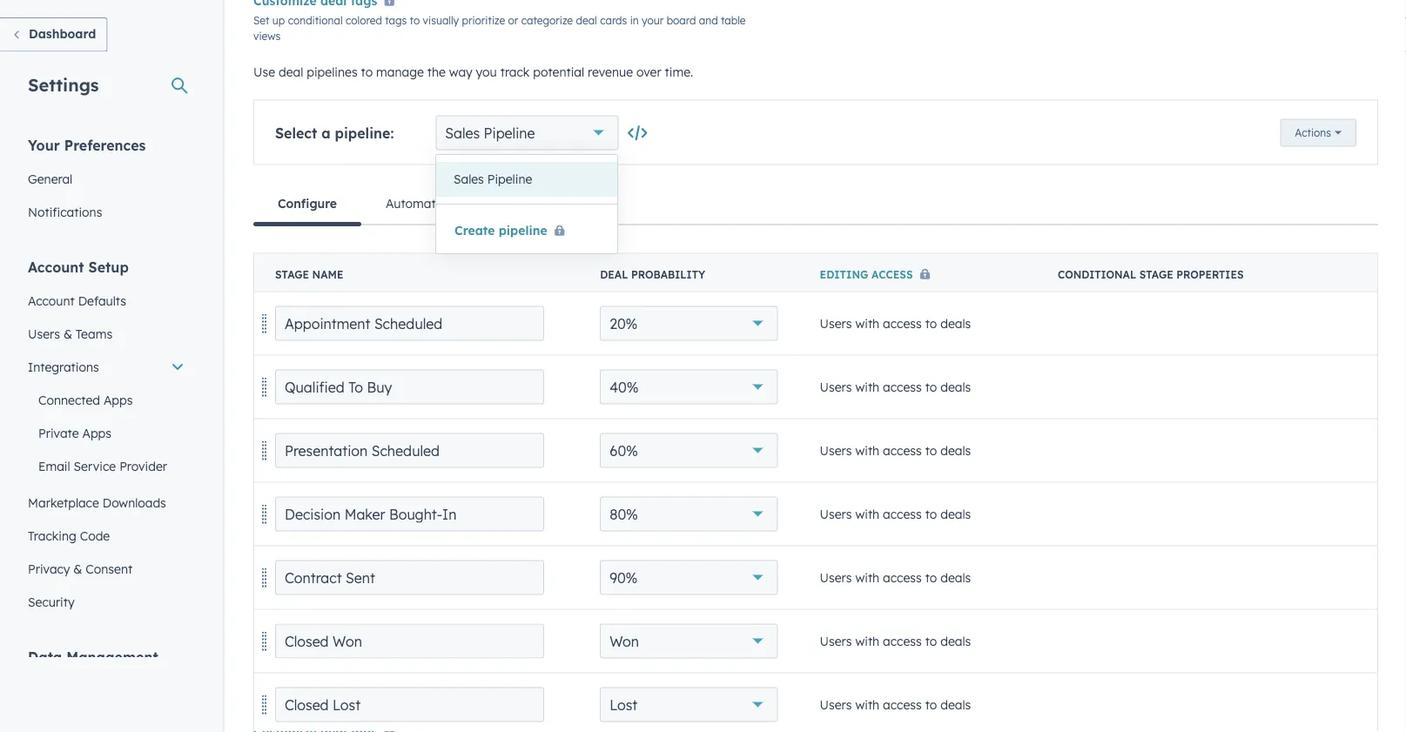 Task type: describe. For each thing, give the bounding box(es) containing it.
lost button
[[600, 688, 778, 723]]

defaults
[[78, 293, 126, 308]]

users for 40%
[[820, 380, 852, 395]]

tab list containing configure
[[254, 183, 1379, 227]]

marketplace downloads
[[28, 495, 166, 511]]

users & teams
[[28, 326, 112, 341]]

manage
[[376, 64, 424, 80]]

deals for 90%
[[941, 571, 972, 586]]

use
[[254, 64, 275, 80]]

properties
[[1177, 268, 1244, 281]]

stage name text field for won
[[275, 625, 545, 659]]

private apps link
[[17, 417, 195, 450]]

deals for 20%
[[941, 316, 972, 332]]

stage
[[1140, 268, 1174, 281]]

40% button
[[600, 370, 778, 405]]

notifications link
[[17, 196, 195, 229]]

sales pipeline button
[[436, 162, 618, 197]]

stage appointment scheduled is currently in position 1. reorder it by using the up and down arrow keys. element
[[254, 292, 1379, 356]]

marketplace
[[28, 495, 99, 511]]

use deal pipelines to manage the way you track potential revenue over time.
[[254, 64, 694, 80]]

deals for 80%
[[941, 507, 972, 522]]

probability
[[632, 268, 706, 281]]

users for won
[[820, 634, 852, 650]]

with for lost
[[856, 698, 880, 713]]

stage closed lost is currently in position 7. reorder it by using the up and down arrow keys. element
[[254, 674, 1379, 733]]

deal inside set up conditional colored tags to visually prioritize or categorize deal cards in your board and table views
[[576, 14, 597, 27]]

20% button
[[600, 307, 778, 341]]

pipeline inside sales pipeline dropdown button
[[484, 125, 535, 142]]

with for 80%
[[856, 507, 880, 522]]

select a pipeline:
[[275, 125, 394, 142]]

private apps
[[38, 426, 112, 441]]

downloads
[[103, 495, 166, 511]]

privacy
[[28, 561, 70, 577]]

apps for connected apps
[[104, 392, 133, 408]]

select
[[275, 125, 317, 142]]

& for users
[[63, 326, 72, 341]]

actions button
[[1281, 119, 1357, 147]]

access for 90%
[[883, 571, 922, 586]]

deal
[[600, 268, 628, 281]]

sales pipeline inside dropdown button
[[445, 125, 535, 142]]

in
[[630, 14, 639, 27]]

access for 20%
[[883, 316, 922, 332]]

stage name
[[275, 268, 344, 281]]

tracking code
[[28, 528, 110, 544]]

stage name text field for 80%
[[275, 497, 545, 532]]

users with access to deals for 20%
[[820, 316, 972, 332]]

stage qualified to buy is currently in position 2. reorder it by using the up and down arrow keys. element
[[254, 356, 1379, 419]]

apps for private apps
[[82, 426, 112, 441]]

tracking code link
[[17, 520, 195, 553]]

general link
[[17, 162, 195, 196]]

to for lost
[[926, 698, 938, 713]]

access for 60%
[[883, 444, 922, 459]]

& for privacy
[[73, 561, 82, 577]]

or
[[508, 14, 519, 27]]

deal probability
[[600, 268, 706, 281]]

set up conditional colored tags to visually prioritize or categorize deal cards in your board and table views
[[254, 14, 746, 43]]

track
[[501, 64, 530, 80]]

60%
[[610, 443, 638, 460]]

general
[[28, 171, 73, 186]]

0 horizontal spatial deal
[[279, 64, 303, 80]]

with for 40%
[[856, 380, 880, 395]]

sales pipeline list box
[[436, 156, 618, 204]]

users for 90%
[[820, 571, 852, 586]]

setup
[[88, 258, 129, 276]]

stage name text field for 60%
[[275, 434, 545, 469]]

pipeline stages element
[[254, 254, 1379, 733]]

pipeline:
[[335, 125, 394, 142]]

with for 60%
[[856, 444, 880, 459]]

stage
[[275, 268, 309, 281]]

deals for lost
[[941, 698, 972, 713]]

users for lost
[[820, 698, 852, 713]]

stage closed won is currently in position 6. reorder it by using the up and down arrow keys. element
[[254, 610, 1379, 674]]

settings
[[28, 74, 99, 95]]

stage presentation scheduled is currently in position 3. reorder it by using the up and down arrow keys. element
[[254, 419, 1379, 483]]

consent
[[86, 561, 133, 577]]

stage decision maker bought-in is currently in position 4. reorder it by using the up and down arrow keys. element
[[254, 483, 1379, 547]]

90%
[[610, 570, 638, 587]]

privacy & consent link
[[17, 553, 195, 586]]

automate
[[386, 196, 443, 211]]

users inside account setup element
[[28, 326, 60, 341]]

and
[[699, 14, 718, 27]]

automate link
[[362, 183, 467, 225]]

to for 80%
[[926, 507, 938, 522]]

preferences
[[64, 136, 146, 154]]

notifications
[[28, 204, 102, 220]]

a
[[322, 125, 331, 142]]

your
[[28, 136, 60, 154]]

management
[[66, 649, 158, 666]]

marketplace downloads link
[[17, 487, 195, 520]]

up
[[273, 14, 285, 27]]

sales inside sales pipeline button
[[454, 172, 484, 187]]

account setup element
[[17, 257, 195, 619]]

deals for won
[[941, 634, 972, 650]]

20%
[[610, 315, 638, 333]]

users with access to deals for 40%
[[820, 380, 972, 395]]

to for 40%
[[926, 380, 938, 395]]

set
[[254, 14, 270, 27]]

create
[[455, 223, 495, 238]]

users with access to deals for 60%
[[820, 444, 972, 459]]



Task type: vqa. For each thing, say whether or not it's contained in the screenshot.
Back To Lists at the left of page
no



Task type: locate. For each thing, give the bounding box(es) containing it.
0 vertical spatial stage name text field
[[275, 370, 545, 405]]

7 users with access to deals from the top
[[820, 698, 972, 713]]

dashboard
[[29, 26, 96, 41]]

with inside stage qualified to buy is currently in position 2. reorder it by using the up and down arrow keys. element
[[856, 380, 880, 395]]

to inside stage closed won is currently in position 6. reorder it by using the up and down arrow keys. element
[[926, 634, 938, 650]]

email
[[38, 459, 70, 474]]

table
[[721, 14, 746, 27]]

to inside stage appointment scheduled is currently in position 1. reorder it by using the up and down arrow keys. element
[[926, 316, 938, 332]]

stage name text field inside stage qualified to buy is currently in position 2. reorder it by using the up and down arrow keys. element
[[275, 370, 545, 405]]

1 users with access to deals from the top
[[820, 316, 972, 332]]

1 vertical spatial stage name text field
[[275, 497, 545, 532]]

access for won
[[883, 634, 922, 650]]

access inside stage contract sent is currently in position 5. reorder it by using the up and down arrow keys. "element"
[[883, 571, 922, 586]]

apps
[[104, 392, 133, 408], [82, 426, 112, 441]]

users up stage contract sent is currently in position 5. reorder it by using the up and down arrow keys. "element" in the bottom of the page
[[820, 507, 852, 522]]

email service provider link
[[17, 450, 195, 483]]

users down stage appointment scheduled is currently in position 1. reorder it by using the up and down arrow keys. element
[[820, 380, 852, 395]]

1 with from the top
[[856, 316, 880, 332]]

2 deals from the top
[[941, 380, 972, 395]]

stage name text field for 90%
[[275, 561, 545, 596]]

stage name text field inside stage decision maker bought-in is currently in position 4. reorder it by using the up and down arrow keys. element
[[275, 497, 545, 532]]

users with access to deals inside 'stage closed lost is currently in position 7. reorder it by using the up and down arrow keys.' element
[[820, 698, 972, 713]]

users
[[820, 316, 852, 332], [28, 326, 60, 341], [820, 380, 852, 395], [820, 444, 852, 459], [820, 507, 852, 522], [820, 571, 852, 586], [820, 634, 852, 650], [820, 698, 852, 713]]

0 horizontal spatial &
[[63, 326, 72, 341]]

with inside 'stage presentation scheduled is currently in position 3. reorder it by using the up and down arrow keys.' element
[[856, 444, 880, 459]]

account for account defaults
[[28, 293, 75, 308]]

to inside 'stage presentation scheduled is currently in position 3. reorder it by using the up and down arrow keys.' element
[[926, 444, 938, 459]]

&
[[63, 326, 72, 341], [73, 561, 82, 577]]

to for won
[[926, 634, 938, 650]]

cards
[[600, 14, 628, 27]]

apps up service
[[82, 426, 112, 441]]

sales pipeline
[[445, 125, 535, 142], [454, 172, 533, 187]]

1 deals from the top
[[941, 316, 972, 332]]

to inside stage contract sent is currently in position 5. reorder it by using the up and down arrow keys. "element"
[[926, 571, 938, 586]]

users up stage closed won is currently in position 6. reorder it by using the up and down arrow keys. element
[[820, 571, 852, 586]]

6 deals from the top
[[941, 634, 972, 650]]

60% button
[[600, 434, 778, 469]]

views
[[254, 30, 281, 43]]

users for 60%
[[820, 444, 852, 459]]

won button
[[600, 625, 778, 659]]

sales pipeline inside button
[[454, 172, 533, 187]]

actions
[[1296, 127, 1332, 140]]

security
[[28, 595, 75, 610]]

2 with from the top
[[856, 380, 880, 395]]

1 vertical spatial account
[[28, 293, 75, 308]]

stage contract sent is currently in position 5. reorder it by using the up and down arrow keys. element
[[254, 547, 1379, 610]]

1 vertical spatial deal
[[279, 64, 303, 80]]

0 vertical spatial account
[[28, 258, 84, 276]]

0 vertical spatial sales pipeline
[[445, 125, 535, 142]]

conditional stage properties
[[1058, 268, 1244, 281]]

access inside button
[[872, 268, 913, 281]]

account setup
[[28, 258, 129, 276]]

users with access to deals
[[820, 316, 972, 332], [820, 380, 972, 395], [820, 444, 972, 459], [820, 507, 972, 522], [820, 571, 972, 586], [820, 634, 972, 650], [820, 698, 972, 713]]

users with access to deals inside stage decision maker bought-in is currently in position 4. reorder it by using the up and down arrow keys. element
[[820, 507, 972, 522]]

pipeline down sales pipeline dropdown button
[[488, 172, 533, 187]]

connected apps link
[[17, 384, 195, 417]]

you
[[476, 64, 497, 80]]

users inside stage qualified to buy is currently in position 2. reorder it by using the up and down arrow keys. element
[[820, 380, 852, 395]]

users with access to deals inside stage closed won is currently in position 6. reorder it by using the up and down arrow keys. element
[[820, 634, 972, 650]]

users for 80%
[[820, 507, 852, 522]]

sales up create
[[454, 172, 484, 187]]

name
[[312, 268, 344, 281]]

account defaults
[[28, 293, 126, 308]]

sales pipeline button
[[436, 116, 619, 151]]

with up 'stage closed lost is currently in position 7. reorder it by using the up and down arrow keys.' element at the bottom
[[856, 634, 880, 650]]

access inside stage closed won is currently in position 6. reorder it by using the up and down arrow keys. element
[[883, 634, 922, 650]]

users down editing
[[820, 316, 852, 332]]

access for 80%
[[883, 507, 922, 522]]

1 horizontal spatial deal
[[576, 14, 597, 27]]

access for lost
[[883, 698, 922, 713]]

4 deals from the top
[[941, 507, 972, 522]]

with up stage contract sent is currently in position 5. reorder it by using the up and down arrow keys. "element" in the bottom of the page
[[856, 507, 880, 522]]

with
[[856, 316, 880, 332], [856, 380, 880, 395], [856, 444, 880, 459], [856, 507, 880, 522], [856, 571, 880, 586], [856, 634, 880, 650], [856, 698, 880, 713]]

80%
[[610, 506, 638, 524]]

with down stage closed won is currently in position 6. reorder it by using the up and down arrow keys. element
[[856, 698, 880, 713]]

6 with from the top
[[856, 634, 880, 650]]

1 vertical spatial sales pipeline
[[454, 172, 533, 187]]

7 with from the top
[[856, 698, 880, 713]]

& left teams
[[63, 326, 72, 341]]

3 stage name text field from the top
[[275, 625, 545, 659]]

Stage name text field
[[275, 307, 545, 341], [275, 434, 545, 469], [275, 625, 545, 659], [275, 688, 545, 723]]

users inside stage closed won is currently in position 6. reorder it by using the up and down arrow keys. element
[[820, 634, 852, 650]]

40%
[[610, 379, 639, 396]]

code
[[80, 528, 110, 544]]

users with access to deals inside stage appointment scheduled is currently in position 1. reorder it by using the up and down arrow keys. element
[[820, 316, 972, 332]]

deal right use
[[279, 64, 303, 80]]

with for 90%
[[856, 571, 880, 586]]

stage name text field inside stage appointment scheduled is currently in position 1. reorder it by using the up and down arrow keys. element
[[275, 307, 545, 341]]

stage name text field for 20%
[[275, 307, 545, 341]]

access
[[872, 268, 913, 281], [883, 316, 922, 332], [883, 380, 922, 395], [883, 444, 922, 459], [883, 507, 922, 522], [883, 571, 922, 586], [883, 634, 922, 650], [883, 698, 922, 713]]

users up 'stage closed lost is currently in position 7. reorder it by using the up and down arrow keys.' element at the bottom
[[820, 634, 852, 650]]

2 account from the top
[[28, 293, 75, 308]]

pipeline up sales pipeline button
[[484, 125, 535, 142]]

4 users with access to deals from the top
[[820, 507, 972, 522]]

1 vertical spatial pipeline
[[488, 172, 533, 187]]

3 users with access to deals from the top
[[820, 444, 972, 459]]

your preferences element
[[17, 135, 195, 229]]

users with access to deals inside stage contract sent is currently in position 5. reorder it by using the up and down arrow keys. "element"
[[820, 571, 972, 586]]

lost
[[610, 697, 638, 714]]

tab list
[[254, 183, 1379, 227]]

deal
[[576, 14, 597, 27], [279, 64, 303, 80]]

integrations
[[28, 359, 99, 375]]

tags
[[385, 14, 407, 27]]

to inside 'stage closed lost is currently in position 7. reorder it by using the up and down arrow keys.' element
[[926, 698, 938, 713]]

4 stage name text field from the top
[[275, 688, 545, 723]]

with for won
[[856, 634, 880, 650]]

privacy & consent
[[28, 561, 133, 577]]

to inside stage decision maker bought-in is currently in position 4. reorder it by using the up and down arrow keys. element
[[926, 507, 938, 522]]

7 deals from the top
[[941, 698, 972, 713]]

deals inside stage contract sent is currently in position 5. reorder it by using the up and down arrow keys. "element"
[[941, 571, 972, 586]]

tracking
[[28, 528, 76, 544]]

deals for 60%
[[941, 444, 972, 459]]

2 stage name text field from the top
[[275, 434, 545, 469]]

5 users with access to deals from the top
[[820, 571, 972, 586]]

sales
[[445, 125, 480, 142], [454, 172, 484, 187]]

with up stage decision maker bought-in is currently in position 4. reorder it by using the up and down arrow keys. element
[[856, 444, 880, 459]]

3 stage name text field from the top
[[275, 561, 545, 596]]

users with access to deals for won
[[820, 634, 972, 650]]

data
[[28, 649, 62, 666]]

0 vertical spatial &
[[63, 326, 72, 341]]

with inside 'stage closed lost is currently in position 7. reorder it by using the up and down arrow keys.' element
[[856, 698, 880, 713]]

deals inside stage decision maker bought-in is currently in position 4. reorder it by using the up and down arrow keys. element
[[941, 507, 972, 522]]

access inside stage decision maker bought-in is currently in position 4. reorder it by using the up and down arrow keys. element
[[883, 507, 922, 522]]

0 vertical spatial sales
[[445, 125, 480, 142]]

4 with from the top
[[856, 507, 880, 522]]

account for account setup
[[28, 258, 84, 276]]

deals inside 'stage presentation scheduled is currently in position 3. reorder it by using the up and down arrow keys.' element
[[941, 444, 972, 459]]

stage name text field inside stage closed won is currently in position 6. reorder it by using the up and down arrow keys. element
[[275, 625, 545, 659]]

stage name text field inside 'stage presentation scheduled is currently in position 3. reorder it by using the up and down arrow keys.' element
[[275, 434, 545, 469]]

with inside stage closed won is currently in position 6. reorder it by using the up and down arrow keys. element
[[856, 634, 880, 650]]

open popover to copy the internal identifier of the stage. image
[[629, 125, 647, 143]]

90% button
[[600, 561, 778, 596]]

create pipeline
[[455, 223, 548, 238]]

deals
[[941, 316, 972, 332], [941, 380, 972, 395], [941, 444, 972, 459], [941, 507, 972, 522], [941, 571, 972, 586], [941, 634, 972, 650], [941, 698, 972, 713]]

prioritize
[[462, 14, 505, 27]]

deals inside stage appointment scheduled is currently in position 1. reorder it by using the up and down arrow keys. element
[[941, 316, 972, 332]]

users with access to deals for 90%
[[820, 571, 972, 586]]

account inside account defaults link
[[28, 293, 75, 308]]

deal left cards
[[576, 14, 597, 27]]

to for 20%
[[926, 316, 938, 332]]

1 horizontal spatial &
[[73, 561, 82, 577]]

with for 20%
[[856, 316, 880, 332]]

your
[[642, 14, 664, 27]]

colored
[[346, 14, 382, 27]]

with up stage closed won is currently in position 6. reorder it by using the up and down arrow keys. element
[[856, 571, 880, 586]]

3 deals from the top
[[941, 444, 972, 459]]

5 with from the top
[[856, 571, 880, 586]]

over
[[637, 64, 662, 80]]

editing
[[820, 268, 869, 281]]

your preferences
[[28, 136, 146, 154]]

users up stage decision maker bought-in is currently in position 4. reorder it by using the up and down arrow keys. element
[[820, 444, 852, 459]]

80% button
[[600, 497, 778, 532]]

configure link
[[254, 183, 362, 227]]

with inside stage appointment scheduled is currently in position 1. reorder it by using the up and down arrow keys. element
[[856, 316, 880, 332]]

Stage name text field
[[275, 370, 545, 405], [275, 497, 545, 532], [275, 561, 545, 596]]

1 vertical spatial &
[[73, 561, 82, 577]]

way
[[449, 64, 473, 80]]

with inside stage contract sent is currently in position 5. reorder it by using the up and down arrow keys. "element"
[[856, 571, 880, 586]]

1 stage name text field from the top
[[275, 370, 545, 405]]

access for 40%
[[883, 380, 922, 395]]

visually
[[423, 14, 459, 27]]

to for 90%
[[926, 571, 938, 586]]

1 stage name text field from the top
[[275, 307, 545, 341]]

deals inside 'stage closed lost is currently in position 7. reorder it by using the up and down arrow keys.' element
[[941, 698, 972, 713]]

conditional
[[1058, 268, 1137, 281]]

users with access to deals for 80%
[[820, 507, 972, 522]]

sales pipeline up create pipeline
[[454, 172, 533, 187]]

stage name text field for 40%
[[275, 370, 545, 405]]

account up users & teams
[[28, 293, 75, 308]]

2 users with access to deals from the top
[[820, 380, 972, 395]]

account up account defaults
[[28, 258, 84, 276]]

users up integrations in the left of the page
[[28, 326, 60, 341]]

to
[[410, 14, 420, 27], [361, 64, 373, 80], [926, 316, 938, 332], [926, 380, 938, 395], [926, 444, 938, 459], [926, 507, 938, 522], [926, 571, 938, 586], [926, 634, 938, 650], [926, 698, 938, 713]]

1 account from the top
[[28, 258, 84, 276]]

revenue
[[588, 64, 633, 80]]

users for 20%
[[820, 316, 852, 332]]

0 vertical spatial pipeline
[[484, 125, 535, 142]]

deals for 40%
[[941, 380, 972, 395]]

users inside 'stage presentation scheduled is currently in position 3. reorder it by using the up and down arrow keys.' element
[[820, 444, 852, 459]]

users inside stage contract sent is currently in position 5. reorder it by using the up and down arrow keys. "element"
[[820, 571, 852, 586]]

board
[[667, 14, 696, 27]]

users & teams link
[[17, 318, 195, 351]]

5 deals from the top
[[941, 571, 972, 586]]

access inside stage appointment scheduled is currently in position 1. reorder it by using the up and down arrow keys. element
[[883, 316, 922, 332]]

stage name text field inside 'stage closed lost is currently in position 7. reorder it by using the up and down arrow keys.' element
[[275, 688, 545, 723]]

2 stage name text field from the top
[[275, 497, 545, 532]]

configure
[[278, 196, 337, 211]]

apps down integrations button
[[104, 392, 133, 408]]

2 vertical spatial stage name text field
[[275, 561, 545, 596]]

conditional
[[288, 14, 343, 27]]

dashboard link
[[0, 17, 107, 52]]

access inside 'stage closed lost is currently in position 7. reorder it by using the up and down arrow keys.' element
[[883, 698, 922, 713]]

data management
[[28, 649, 158, 666]]

deals inside stage qualified to buy is currently in position 2. reorder it by using the up and down arrow keys. element
[[941, 380, 972, 395]]

won
[[610, 633, 639, 651]]

users down stage closed won is currently in position 6. reorder it by using the up and down arrow keys. element
[[820, 698, 852, 713]]

integrations button
[[17, 351, 195, 384]]

6 users with access to deals from the top
[[820, 634, 972, 650]]

to for 60%
[[926, 444, 938, 459]]

0 vertical spatial apps
[[104, 392, 133, 408]]

teams
[[76, 326, 112, 341]]

3 with from the top
[[856, 444, 880, 459]]

pipeline inside sales pipeline button
[[488, 172, 533, 187]]

categorize
[[522, 14, 573, 27]]

with inside stage decision maker bought-in is currently in position 4. reorder it by using the up and down arrow keys. element
[[856, 507, 880, 522]]

users with access to deals inside stage qualified to buy is currently in position 2. reorder it by using the up and down arrow keys. element
[[820, 380, 972, 395]]

& right privacy
[[73, 561, 82, 577]]

connected apps
[[38, 392, 133, 408]]

sales pipeline up sales pipeline button
[[445, 125, 535, 142]]

stage name text field for lost
[[275, 688, 545, 723]]

1 vertical spatial apps
[[82, 426, 112, 441]]

1 vertical spatial sales
[[454, 172, 484, 187]]

access inside 'stage presentation scheduled is currently in position 3. reorder it by using the up and down arrow keys.' element
[[883, 444, 922, 459]]

users inside 'stage closed lost is currently in position 7. reorder it by using the up and down arrow keys.' element
[[820, 698, 852, 713]]

account
[[28, 258, 84, 276], [28, 293, 75, 308]]

potential
[[533, 64, 585, 80]]

time.
[[665, 64, 694, 80]]

provider
[[119, 459, 167, 474]]

with down stage appointment scheduled is currently in position 1. reorder it by using the up and down arrow keys. element
[[856, 380, 880, 395]]

users inside stage appointment scheduled is currently in position 1. reorder it by using the up and down arrow keys. element
[[820, 316, 852, 332]]

pipeline
[[499, 223, 548, 238]]

users with access to deals for lost
[[820, 698, 972, 713]]

service
[[74, 459, 116, 474]]

deals inside stage closed won is currently in position 6. reorder it by using the up and down arrow keys. element
[[941, 634, 972, 650]]

stage name text field inside stage contract sent is currently in position 5. reorder it by using the up and down arrow keys. "element"
[[275, 561, 545, 596]]

email service provider
[[38, 459, 167, 474]]

0 vertical spatial deal
[[576, 14, 597, 27]]

with down editing access on the top right
[[856, 316, 880, 332]]

users inside stage decision maker bought-in is currently in position 4. reorder it by using the up and down arrow keys. element
[[820, 507, 852, 522]]

pipelines
[[307, 64, 358, 80]]

access inside stage qualified to buy is currently in position 2. reorder it by using the up and down arrow keys. element
[[883, 380, 922, 395]]

users with access to deals inside 'stage presentation scheduled is currently in position 3. reorder it by using the up and down arrow keys.' element
[[820, 444, 972, 459]]

account defaults link
[[17, 284, 195, 318]]

sales inside sales pipeline dropdown button
[[445, 125, 480, 142]]

to inside set up conditional colored tags to visually prioritize or categorize deal cards in your board and table views
[[410, 14, 420, 27]]

sales down way
[[445, 125, 480, 142]]



